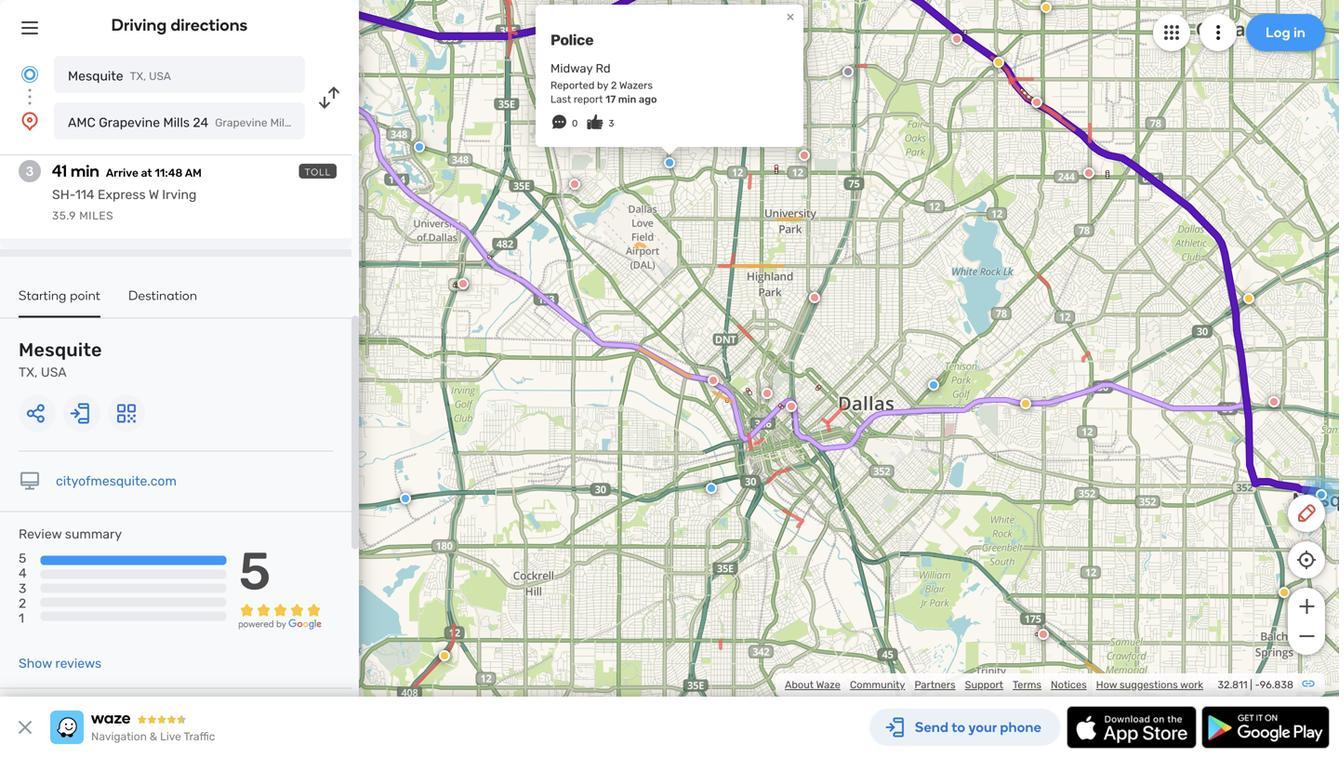 Task type: vqa. For each thing, say whether or not it's contained in the screenshot.
I-10 E Metairie 15.7 miles
no



Task type: describe. For each thing, give the bounding box(es) containing it.
grapevine
[[99, 115, 160, 130]]

point
[[70, 287, 101, 303]]

mills
[[163, 115, 190, 130]]

partners link
[[915, 679, 956, 691]]

waze
[[817, 679, 841, 691]]

41 min arrive at 11:48 am
[[52, 161, 202, 181]]

amc grapevine mills 24
[[68, 115, 209, 130]]

support
[[965, 679, 1004, 691]]

about waze community partners support terms notices how suggestions work
[[785, 679, 1204, 691]]

41
[[52, 161, 67, 181]]

at
[[141, 167, 152, 180]]

1 vertical spatial police image
[[400, 493, 411, 504]]

zoom out image
[[1296, 625, 1319, 648]]

1
[[19, 611, 24, 626]]

reviews
[[55, 656, 102, 671]]

0 vertical spatial 3
[[609, 118, 614, 129]]

community link
[[850, 679, 906, 691]]

irving
[[162, 187, 197, 202]]

11:48
[[155, 167, 183, 180]]

live
[[160, 730, 181, 743]]

police
[[551, 31, 594, 49]]

1 vertical spatial 3
[[26, 163, 34, 179]]

how suggestions work link
[[1097, 679, 1204, 691]]

cityofmesquite.com
[[56, 474, 177, 489]]

96.838
[[1260, 679, 1294, 691]]

24
[[193, 115, 209, 130]]

1 vertical spatial mesquite tx, usa
[[19, 339, 102, 380]]

1 horizontal spatial usa
[[149, 70, 171, 83]]

5 for 5
[[239, 541, 271, 603]]

by
[[597, 79, 609, 92]]

terms
[[1013, 679, 1042, 691]]

0 vertical spatial mesquite
[[68, 68, 123, 84]]

report
[[574, 93, 603, 106]]

starting point button
[[19, 287, 101, 318]]

show
[[19, 656, 52, 671]]

show reviews
[[19, 656, 102, 671]]

1 vertical spatial mesquite
[[19, 339, 102, 361]]

starting point
[[19, 287, 101, 303]]

navigation
[[91, 730, 147, 743]]

work
[[1181, 679, 1204, 691]]

terms link
[[1013, 679, 1042, 691]]

about waze link
[[785, 679, 841, 691]]

arrive
[[106, 167, 139, 180]]

how
[[1097, 679, 1118, 691]]

×
[[787, 7, 795, 25]]

2 inside 5 4 3 2 1
[[19, 596, 26, 611]]

5 4 3 2 1
[[19, 551, 27, 626]]

1 horizontal spatial tx,
[[130, 70, 146, 83]]

starting
[[19, 287, 67, 303]]

0 horizontal spatial police image
[[706, 483, 717, 494]]

sh-114 express w irving 35.9 miles
[[52, 187, 197, 222]]

am
[[185, 167, 202, 180]]

midway
[[551, 61, 593, 76]]

community
[[850, 679, 906, 691]]

pencil image
[[1296, 502, 1318, 525]]

zoom in image
[[1296, 595, 1319, 618]]

32.811 | -96.838
[[1218, 679, 1294, 691]]

sh-
[[52, 187, 75, 202]]

location image
[[19, 110, 41, 132]]

partners
[[915, 679, 956, 691]]

x image
[[14, 716, 36, 739]]

w
[[149, 187, 159, 202]]

notices
[[1051, 679, 1087, 691]]

32.811
[[1218, 679, 1248, 691]]

traffic
[[184, 730, 215, 743]]

-
[[1256, 679, 1260, 691]]



Task type: locate. For each thing, give the bounding box(es) containing it.
2 down 4
[[19, 596, 26, 611]]

navigation & live traffic
[[91, 730, 215, 743]]

summary
[[65, 527, 122, 542]]

1 horizontal spatial min
[[618, 93, 637, 106]]

express
[[98, 187, 146, 202]]

0 horizontal spatial min
[[71, 161, 99, 181]]

road closed image
[[952, 33, 963, 45], [1032, 97, 1043, 108], [569, 179, 581, 190], [809, 292, 821, 303], [1269, 396, 1280, 408]]

mesquite tx, usa down starting point "button"
[[19, 339, 102, 380]]

0 vertical spatial 2
[[611, 79, 617, 92]]

amc
[[68, 115, 96, 130]]

about
[[785, 679, 814, 691]]

usa
[[149, 70, 171, 83], [41, 365, 67, 380]]

0 vertical spatial mesquite tx, usa
[[68, 68, 171, 84]]

amc grapevine mills 24 button
[[54, 102, 305, 140]]

2 right by
[[611, 79, 617, 92]]

0 horizontal spatial tx,
[[19, 365, 38, 380]]

midway rd reported by 2 wazers last report 17 min ago
[[551, 61, 657, 106]]

1 vertical spatial 2
[[19, 596, 26, 611]]

tx, up amc grapevine mills 24
[[130, 70, 146, 83]]

driving
[[111, 15, 167, 35]]

notices link
[[1051, 679, 1087, 691]]

min
[[618, 93, 637, 106], [71, 161, 99, 181]]

link image
[[1302, 676, 1317, 691]]

0 horizontal spatial usa
[[41, 365, 67, 380]]

0 vertical spatial min
[[618, 93, 637, 106]]

cityofmesquite.com link
[[56, 474, 177, 489]]

3 inside 5 4 3 2 1
[[19, 581, 26, 596]]

police image
[[929, 380, 940, 391], [706, 483, 717, 494]]

wazers
[[619, 79, 653, 92]]

mesquite tx, usa up "grapevine"
[[68, 68, 171, 84]]

accident image
[[843, 66, 854, 77]]

1 vertical spatial police image
[[706, 483, 717, 494]]

current location image
[[19, 63, 41, 86]]

min down wazers
[[618, 93, 637, 106]]

0 vertical spatial usa
[[149, 70, 171, 83]]

3 up 1
[[19, 581, 26, 596]]

114
[[75, 187, 94, 202]]

usa down starting point "button"
[[41, 365, 67, 380]]

0 horizontal spatial 5
[[19, 551, 26, 566]]

2
[[611, 79, 617, 92], [19, 596, 26, 611]]

0 vertical spatial police image
[[414, 141, 425, 153]]

mesquite tx, usa
[[68, 68, 171, 84], [19, 339, 102, 380]]

|
[[1251, 679, 1253, 691]]

mesquite down starting point "button"
[[19, 339, 102, 361]]

review
[[19, 527, 62, 542]]

min up the 114
[[71, 161, 99, 181]]

police image
[[414, 141, 425, 153], [400, 493, 411, 504]]

support link
[[965, 679, 1004, 691]]

rd
[[596, 61, 611, 76]]

1 horizontal spatial police image
[[929, 380, 940, 391]]

usa up amc grapevine mills 24 button
[[149, 70, 171, 83]]

0 vertical spatial police image
[[929, 380, 940, 391]]

road closed image
[[799, 150, 810, 161], [1084, 167, 1095, 179], [458, 278, 469, 289], [708, 375, 719, 386], [762, 388, 773, 399], [786, 401, 797, 412], [1038, 629, 1049, 640]]

&
[[150, 730, 157, 743]]

1 vertical spatial usa
[[41, 365, 67, 380]]

5 inside 5 4 3 2 1
[[19, 551, 26, 566]]

3
[[609, 118, 614, 129], [26, 163, 34, 179], [19, 581, 26, 596]]

driving directions
[[111, 15, 248, 35]]

3 down 17
[[609, 118, 614, 129]]

2 inside midway rd reported by 2 wazers last report 17 min ago
[[611, 79, 617, 92]]

1 horizontal spatial 2
[[611, 79, 617, 92]]

computer image
[[19, 470, 41, 493]]

ago
[[639, 93, 657, 106]]

suggestions
[[1120, 679, 1179, 691]]

× link
[[782, 7, 799, 25]]

min inside midway rd reported by 2 wazers last report 17 min ago
[[618, 93, 637, 106]]

directions
[[171, 15, 248, 35]]

miles
[[79, 209, 114, 222]]

0 horizontal spatial police image
[[400, 493, 411, 504]]

tx,
[[130, 70, 146, 83], [19, 365, 38, 380]]

hazard image
[[1041, 2, 1052, 13], [1244, 293, 1255, 304], [1021, 398, 1032, 409], [1279, 587, 1290, 598], [439, 650, 450, 662]]

reported
[[551, 79, 595, 92]]

toll
[[305, 167, 331, 178]]

5 for 5 4 3 2 1
[[19, 551, 26, 566]]

mesquite up amc on the left top
[[68, 68, 123, 84]]

17
[[606, 93, 616, 106]]

1 horizontal spatial 5
[[239, 541, 271, 603]]

mesquite
[[68, 68, 123, 84], [19, 339, 102, 361]]

1 vertical spatial min
[[71, 161, 99, 181]]

review summary
[[19, 527, 122, 542]]

35.9
[[52, 209, 76, 222]]

1 vertical spatial tx,
[[19, 365, 38, 380]]

5
[[239, 541, 271, 603], [19, 551, 26, 566]]

destination button
[[128, 287, 197, 316]]

tx, down starting point "button"
[[19, 365, 38, 380]]

0 horizontal spatial 2
[[19, 596, 26, 611]]

0 vertical spatial tx,
[[130, 70, 146, 83]]

2 vertical spatial 3
[[19, 581, 26, 596]]

hazard image
[[994, 57, 1005, 68]]

3 left 41
[[26, 163, 34, 179]]

4
[[19, 566, 27, 581]]

1 horizontal spatial police image
[[414, 141, 425, 153]]

destination
[[128, 287, 197, 303]]

last
[[551, 93, 571, 106]]

0
[[572, 118, 578, 129]]



